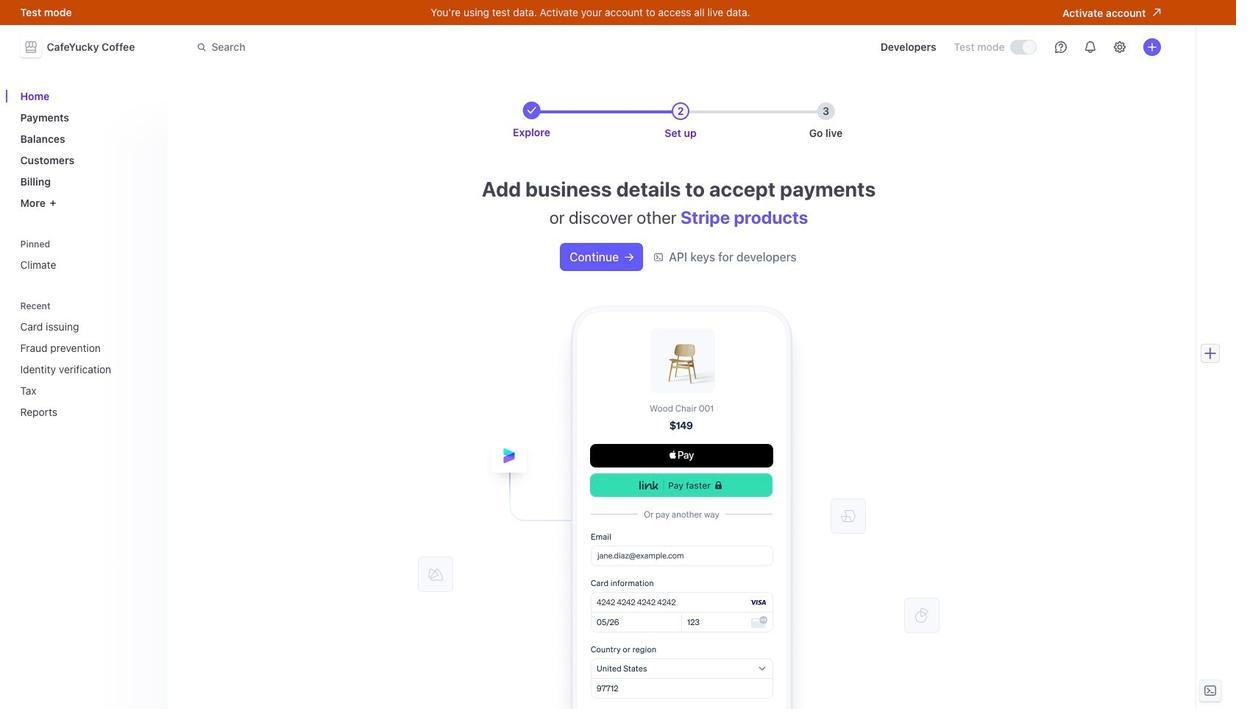 Task type: locate. For each thing, give the bounding box(es) containing it.
edit pins image
[[144, 240, 153, 248]]

recent element
[[14, 296, 159, 424], [14, 314, 159, 424]]

pinned element
[[14, 234, 159, 277]]

Test mode checkbox
[[1011, 41, 1036, 54]]

None search field
[[188, 34, 603, 61]]

1 recent element from the top
[[14, 296, 159, 424]]



Task type: describe. For each thing, give the bounding box(es) containing it.
clear history image
[[144, 302, 153, 310]]

notifications image
[[1085, 41, 1097, 53]]

settings image
[[1114, 41, 1126, 53]]

2 recent element from the top
[[14, 314, 159, 424]]

Search text field
[[188, 34, 603, 61]]

core navigation links element
[[14, 84, 159, 215]]

svg image
[[625, 253, 634, 262]]

help image
[[1055, 41, 1067, 53]]



Task type: vqa. For each thing, say whether or not it's contained in the screenshot.
Stripe Image
no



